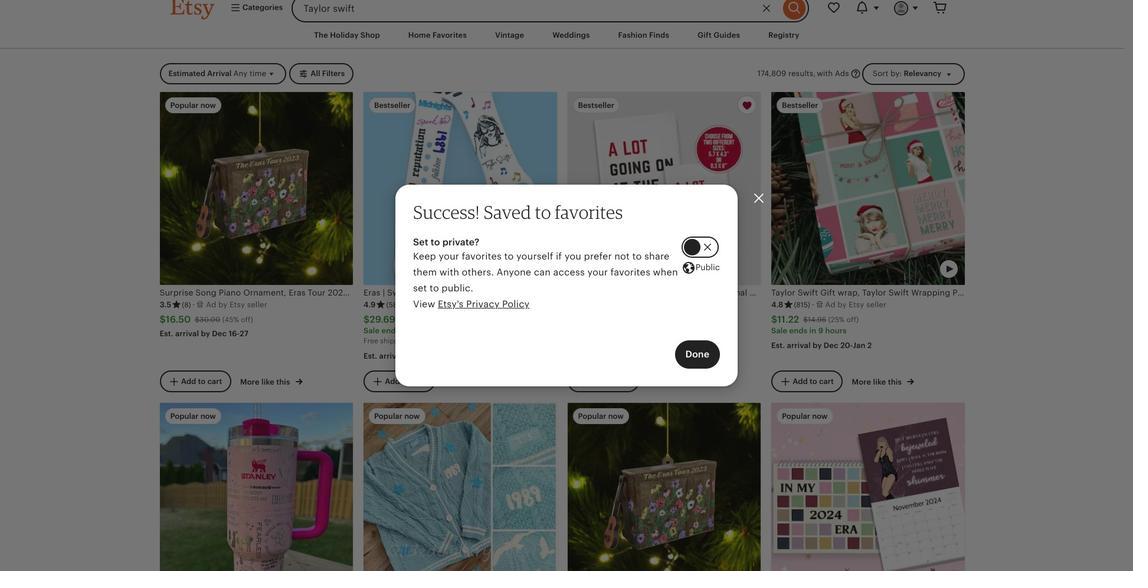 Task type: locate. For each thing, give the bounding box(es) containing it.
add for 4.8
[[793, 377, 808, 386]]

arrival down shipping on the left of the page
[[379, 352, 403, 361]]

now for '2024 taylor eras calendar bookmark, taylor christmas new years calendar, eras tour gift, taylor era daughter gift' image on the bottom right of page
[[813, 412, 828, 421]]

0 horizontal spatial ends
[[382, 327, 400, 336]]

9
[[411, 327, 416, 336], [819, 327, 824, 336]]

new limited edition 1989 version cardigan, sky blue 1989 taylors cardigan with patch image
[[364, 403, 557, 572]]

sale up free
[[364, 327, 380, 336]]

2 horizontal spatial est.
[[772, 342, 786, 350]]

4.9
[[364, 300, 376, 309]]

ends up shipping on the left of the page
[[382, 327, 400, 336]]

2 sale from the left
[[772, 327, 788, 336]]

off) up 27
[[241, 316, 253, 324]]

sale down 11.22
[[772, 327, 788, 336]]

2 cart from the left
[[412, 377, 426, 386]]

hours inside the $ 11.22 $ 14.96 (25% off) sale ends in 9 hours est. arrival by dec 20-jan 2
[[826, 327, 847, 336]]

1 in from the left
[[402, 327, 409, 336]]

0 horizontal spatial in
[[402, 327, 409, 336]]

2 bestseller from the left
[[578, 101, 615, 110]]

16-
[[229, 330, 240, 339]]

est. down 11.22
[[772, 342, 786, 350]]

now for the eras tour stanley tumbler engraved 30oz/40oz, wizard, 40oz tumbler, 30oz tumbler, stanley cup "image"
[[201, 412, 216, 421]]

in inside '$ 29.69 sale ends in 9 hours free shipping'
[[402, 327, 409, 336]]

0 horizontal spatial with
[[440, 267, 460, 278]]

11.22
[[778, 314, 800, 325]]

off) inside $ 16.50 $ 30.00 (45% off) est. arrival by dec 16-27
[[241, 316, 253, 324]]

1 sale from the left
[[364, 327, 380, 336]]

0 vertical spatial arrival
[[175, 330, 199, 339]]

2 horizontal spatial arrival
[[788, 342, 811, 350]]

2 add from the left
[[385, 377, 400, 386]]

sale
[[364, 327, 380, 336], [772, 327, 788, 336]]

all filters
[[311, 69, 345, 78]]

1 vertical spatial dec
[[824, 342, 839, 350]]

ads
[[836, 69, 850, 78]]

etsy's privacy policy link
[[438, 299, 530, 310]]

your down prefer
[[588, 267, 608, 278]]

your
[[439, 251, 460, 262], [588, 267, 608, 278]]

anyone
[[497, 267, 532, 278]]

sale inside '$ 29.69 sale ends in 9 hours free shipping'
[[364, 327, 380, 336]]

popular now
[[170, 101, 216, 110], [170, 412, 216, 421], [374, 412, 420, 421], [578, 412, 624, 421], [782, 412, 828, 421]]

0 horizontal spatial 9
[[411, 327, 416, 336]]

bestseller
[[374, 101, 411, 110], [578, 101, 615, 110], [782, 101, 819, 110]]

by down the 30.00
[[201, 330, 210, 339]]

3.5
[[160, 300, 171, 309]]

0 horizontal spatial sale
[[364, 327, 380, 336]]

ends down 11.22
[[790, 327, 808, 336]]

est. down 16.50
[[160, 330, 173, 339]]

2 off) from the left
[[847, 316, 859, 324]]

you
[[565, 251, 582, 262]]

|
[[383, 288, 385, 298], [417, 288, 420, 298], [472, 288, 475, 298]]

your down private?
[[439, 251, 460, 262]]

0 horizontal spatial off)
[[241, 316, 253, 324]]

popular now for new limited edition 1989 version cardigan, sky blue 1989 taylors cardigan with patch image
[[374, 412, 420, 421]]

eras | swiftie | watch band | concert image
[[364, 92, 557, 285]]

popular for 4th popular now link from the left
[[782, 412, 811, 421]]

favorites up prefer
[[555, 201, 623, 223]]

2 horizontal spatial |
[[472, 288, 475, 298]]

taylor swift gift wrap, taylor swift wrapping paper, swiftie gift idea, swiftmas gift, taylor swift gift for her, swift paper gift wrap image
[[772, 92, 965, 285]]

1 9 from the left
[[411, 327, 416, 336]]

1 horizontal spatial arrival
[[379, 352, 403, 361]]

· for 16.50
[[193, 300, 195, 309]]

dec left 16-
[[212, 330, 227, 339]]

1 horizontal spatial by
[[405, 352, 414, 361]]

success! saved to favorites
[[413, 201, 623, 223]]

1 vertical spatial with
[[440, 267, 460, 278]]

1 vertical spatial by
[[813, 342, 822, 350]]

cart
[[207, 377, 222, 386], [412, 377, 426, 386], [616, 377, 630, 386], [820, 377, 834, 386]]

0 horizontal spatial |
[[383, 288, 385, 298]]

hours down view
[[418, 327, 439, 336]]

2 ends from the left
[[790, 327, 808, 336]]

· right (8)
[[193, 300, 195, 309]]

success!
[[413, 201, 480, 223]]

1 add to cart button from the left
[[160, 371, 231, 393]]

2 popular now link from the left
[[364, 403, 557, 572]]

results,
[[789, 69, 816, 78]]

| right band on the left bottom
[[472, 288, 475, 298]]

9 inside the $ 11.22 $ 14.96 (25% off) sale ends in 9 hours est. arrival by dec 20-jan 2
[[819, 327, 824, 336]]

by
[[201, 330, 210, 339], [813, 342, 822, 350], [405, 352, 414, 361]]

ends
[[382, 327, 400, 336], [790, 327, 808, 336]]

set
[[413, 283, 427, 294]]

1 horizontal spatial bestseller
[[578, 101, 615, 110]]

jan
[[853, 342, 866, 350]]

1 horizontal spatial ends
[[790, 327, 808, 336]]

$ down 3.5
[[160, 314, 166, 325]]

$ down (815)
[[804, 316, 808, 324]]

$ down "4.9"
[[364, 314, 370, 325]]

2 in from the left
[[810, 327, 817, 336]]

1 vertical spatial est.
[[772, 342, 786, 350]]

band
[[450, 288, 470, 298]]

with up public.
[[440, 267, 460, 278]]

0 vertical spatial dec
[[212, 330, 227, 339]]

0 vertical spatial favorites
[[555, 201, 623, 223]]

with left ads
[[817, 69, 833, 78]]

9 down 14.96 on the bottom
[[819, 327, 824, 336]]

2 9 from the left
[[819, 327, 824, 336]]

0 horizontal spatial surprise song piano ornament, eras tour 2023 ornament, eras tour ornament, floral piano ornament, christmas ornament, wood, acrylic ornament image
[[160, 92, 353, 285]]

est.
[[160, 330, 173, 339], [772, 342, 786, 350], [364, 352, 378, 361]]

1 | from the left
[[383, 288, 385, 298]]

by inside $ 16.50 $ 30.00 (45% off) est. arrival by dec 16-27
[[201, 330, 210, 339]]

1 bestseller from the left
[[374, 101, 411, 110]]

done
[[686, 349, 710, 360]]

1 off) from the left
[[241, 316, 253, 324]]

off) right (25%
[[847, 316, 859, 324]]

cart for 3.5
[[207, 377, 222, 386]]

dec left 20-
[[824, 342, 839, 350]]

0 vertical spatial your
[[439, 251, 460, 262]]

$
[[160, 314, 166, 325], [364, 314, 370, 325], [772, 314, 778, 325], [195, 316, 200, 324], [804, 316, 808, 324]]

(25%
[[829, 316, 845, 324]]

174,809
[[758, 69, 787, 78]]

1 horizontal spatial in
[[810, 327, 817, 336]]

1 horizontal spatial your
[[588, 267, 608, 278]]

$ right 16.50
[[195, 316, 200, 324]]

by inside the $ 11.22 $ 14.96 (25% off) sale ends in 9 hours est. arrival by dec 20-jan 2
[[813, 342, 822, 350]]

0 horizontal spatial est.
[[160, 330, 173, 339]]

in up shipping on the left of the page
[[402, 327, 409, 336]]

ends inside '$ 29.69 sale ends in 9 hours free shipping'
[[382, 327, 400, 336]]

success! saved to favorites dialog
[[0, 0, 1134, 572]]

0 horizontal spatial ·
[[193, 300, 195, 309]]

$ for 16.50
[[160, 314, 166, 325]]

1 horizontal spatial sale
[[772, 327, 788, 336]]

1 horizontal spatial hours
[[826, 327, 847, 336]]

0 horizontal spatial hours
[[418, 327, 439, 336]]

4 cart from the left
[[820, 377, 834, 386]]

3 add to cart from the left
[[589, 377, 630, 386]]

0 horizontal spatial bestseller
[[374, 101, 411, 110]]

favorites
[[555, 201, 623, 223], [462, 251, 502, 262], [611, 267, 651, 278]]

with
[[817, 69, 833, 78], [440, 267, 460, 278]]

arrival down 11.22
[[788, 342, 811, 350]]

1 popular now link from the left
[[160, 403, 353, 572]]

menu bar
[[149, 22, 976, 49]]

2 horizontal spatial bestseller
[[782, 101, 819, 110]]

1 horizontal spatial with
[[817, 69, 833, 78]]

watch
[[422, 288, 447, 298]]

1 horizontal spatial surprise song piano ornament, eras tour 2023 ornament, eras tour ornament, floral piano ornament, christmas ornament, wood, acrylic ornament image
[[568, 403, 761, 572]]

favorites down 'not'
[[611, 267, 651, 278]]

0 vertical spatial with
[[817, 69, 833, 78]]

favorites up others.
[[462, 251, 502, 262]]

· for 11.22
[[812, 300, 815, 309]]

1 horizontal spatial |
[[417, 288, 420, 298]]

·
[[193, 300, 195, 309], [812, 300, 815, 309]]

add to cart button
[[160, 371, 231, 393], [364, 371, 435, 393], [568, 371, 639, 393], [772, 371, 843, 393]]

2024 taylor eras calendar bookmark, taylor christmas new years calendar, eras tour gift, taylor era daughter gift image
[[772, 403, 965, 572]]

when
[[653, 267, 678, 278]]

0 vertical spatial by
[[201, 330, 210, 339]]

3 popular now link from the left
[[568, 403, 761, 572]]

0 vertical spatial est.
[[160, 330, 173, 339]]

add to cart for 4.8
[[793, 377, 834, 386]]

off) for 11.22
[[847, 316, 859, 324]]

off) inside the $ 11.22 $ 14.96 (25% off) sale ends in 9 hours est. arrival by dec 20-jan 2
[[847, 316, 859, 324]]

(45%
[[222, 316, 239, 324]]

popular now link
[[160, 403, 353, 572], [364, 403, 557, 572], [568, 403, 761, 572], [772, 403, 965, 572]]

14.96
[[808, 316, 827, 324]]

arrival down 16.50
[[175, 330, 199, 339]]

ends inside the $ 11.22 $ 14.96 (25% off) sale ends in 9 hours est. arrival by dec 20-jan 2
[[790, 327, 808, 336]]

hours
[[418, 327, 439, 336], [826, 327, 847, 336]]

1 horizontal spatial est.
[[364, 352, 378, 361]]

add to cart for 4.9
[[385, 377, 426, 386]]

add to cart button for 3.5
[[160, 371, 231, 393]]

all
[[311, 69, 320, 78]]

4 add to cart button from the left
[[772, 371, 843, 393]]

2 horizontal spatial by
[[813, 342, 822, 350]]

9 down view
[[411, 327, 416, 336]]

popular
[[170, 101, 199, 110], [170, 412, 199, 421], [374, 412, 403, 421], [578, 412, 607, 421], [782, 412, 811, 421]]

2 · from the left
[[812, 300, 815, 309]]

0 horizontal spatial arrival
[[175, 330, 199, 339]]

1 horizontal spatial dec
[[824, 342, 839, 350]]

est. inside the $ 11.22 $ 14.96 (25% off) sale ends in 9 hours est. arrival by dec 20-jan 2
[[772, 342, 786, 350]]

prefer
[[584, 251, 612, 262]]

1 · from the left
[[193, 300, 195, 309]]

hours down (25%
[[826, 327, 847, 336]]

saved
[[484, 201, 532, 223]]

dec
[[212, 330, 227, 339], [824, 342, 839, 350]]

$ inside '$ 29.69 sale ends in 9 hours free shipping'
[[364, 314, 370, 325]]

shipping
[[380, 337, 410, 346]]

popular now for left surprise song piano ornament, eras tour 2023 ornament, eras tour ornament, floral piano ornament, christmas ornament, wood, acrylic ornament image
[[170, 101, 216, 110]]

0 horizontal spatial by
[[201, 330, 210, 339]]

2 hours from the left
[[826, 327, 847, 336]]

4 add to cart from the left
[[793, 377, 834, 386]]

keep
[[413, 251, 436, 262]]

None search field
[[292, 0, 809, 22]]

1 add to cart from the left
[[181, 377, 222, 386]]

0 horizontal spatial dec
[[212, 330, 227, 339]]

hours inside '$ 29.69 sale ends in 9 hours free shipping'
[[418, 327, 439, 336]]

2
[[868, 342, 872, 350]]

$ down '4.8' at the bottom
[[772, 314, 778, 325]]

1 ends from the left
[[382, 327, 400, 336]]

2 vertical spatial favorites
[[611, 267, 651, 278]]

swiftie
[[387, 288, 415, 298]]

· right (815)
[[812, 300, 815, 309]]

16.50
[[166, 314, 191, 325]]

now
[[201, 101, 216, 110], [201, 412, 216, 421], [405, 412, 420, 421], [609, 412, 624, 421], [813, 412, 828, 421]]

in down 14.96 on the bottom
[[810, 327, 817, 336]]

by down 14.96 on the bottom
[[813, 342, 822, 350]]

2 vertical spatial by
[[405, 352, 414, 361]]

to
[[535, 201, 551, 223], [431, 237, 440, 248], [505, 251, 514, 262], [633, 251, 642, 262], [430, 283, 439, 294], [198, 377, 206, 386], [402, 377, 410, 386], [606, 377, 614, 386], [810, 377, 818, 386]]

| up view
[[417, 288, 420, 298]]

add
[[181, 377, 196, 386], [385, 377, 400, 386], [589, 377, 604, 386], [793, 377, 808, 386]]

3 add to cart button from the left
[[568, 371, 639, 393]]

surprise song piano ornament, eras tour 2023 ornament, eras tour ornament, floral piano ornament, christmas ornament, wood, acrylic ornament image
[[160, 92, 353, 285], [568, 403, 761, 572]]

$ for 29.69
[[364, 314, 370, 325]]

add to cart
[[181, 377, 222, 386], [385, 377, 426, 386], [589, 377, 630, 386], [793, 377, 834, 386]]

privacy
[[467, 299, 500, 310]]

arrival
[[175, 330, 199, 339], [788, 342, 811, 350], [379, 352, 403, 361]]

1 cart from the left
[[207, 377, 222, 386]]

1 add from the left
[[181, 377, 196, 386]]

1 horizontal spatial ·
[[812, 300, 815, 309]]

1 vertical spatial arrival
[[788, 342, 811, 350]]

off)
[[241, 316, 253, 324], [847, 316, 859, 324]]

popular for 3rd popular now link from left
[[578, 412, 607, 421]]

2 add to cart from the left
[[385, 377, 426, 386]]

1 vertical spatial your
[[588, 267, 608, 278]]

yourself
[[517, 251, 554, 262]]

1 hours from the left
[[418, 327, 439, 336]]

banner
[[149, 0, 976, 22]]

1 horizontal spatial 9
[[819, 327, 824, 336]]

with inside set to private? keep your favorites to yourself if you prefer not to share them with others. anyone can access your favorites when set to public. view etsy's privacy policy
[[440, 267, 460, 278]]

4 add from the left
[[793, 377, 808, 386]]

view
[[413, 299, 436, 310]]

the eras tour stanley tumbler engraved 30oz/40oz, wizard, 40oz tumbler, 30oz tumbler, stanley cup image
[[160, 403, 353, 572]]

in
[[402, 327, 409, 336], [810, 327, 817, 336]]

with ads
[[817, 69, 850, 78]]

| right eras
[[383, 288, 385, 298]]

0 vertical spatial surprise song piano ornament, eras tour 2023 ornament, eras tour ornament, floral piano ornament, christmas ornament, wood, acrylic ornament image
[[160, 92, 353, 285]]

bestseller link
[[568, 92, 761, 359]]

2 add to cart button from the left
[[364, 371, 435, 393]]

1 horizontal spatial off)
[[847, 316, 859, 324]]

est. down free
[[364, 352, 378, 361]]

by down shipping on the left of the page
[[405, 352, 414, 361]]



Task type: vqa. For each thing, say whether or not it's contained in the screenshot.
ends in the $ 29.69 Sale Ends In 9 Hours Free Shipping
yes



Task type: describe. For each thing, give the bounding box(es) containing it.
etsy's
[[438, 299, 464, 310]]

popular now for the bottommost surprise song piano ornament, eras tour 2023 ornament, eras tour ornament, floral piano ornament, christmas ornament, wood, acrylic ornament image
[[578, 412, 624, 421]]

est. arrival by
[[364, 352, 416, 361]]

(815)
[[794, 301, 811, 309]]

in inside the $ 11.22 $ 14.96 (25% off) sale ends in 9 hours est. arrival by dec 20-jan 2
[[810, 327, 817, 336]]

4 popular now link from the left
[[772, 403, 965, 572]]

set to private? keep your favorites to yourself if you prefer not to share them with others. anyone can access your favorites when set to public. view etsy's privacy policy
[[413, 237, 678, 310]]

eras
[[364, 288, 381, 298]]

27
[[240, 330, 249, 339]]

9 inside '$ 29.69 sale ends in 9 hours free shipping'
[[411, 327, 416, 336]]

$ for 11.22
[[772, 314, 778, 325]]

eras | swiftie | watch band | concert
[[364, 288, 509, 298]]

can
[[534, 267, 551, 278]]

1 vertical spatial favorites
[[462, 251, 502, 262]]

est. inside $ 16.50 $ 30.00 (45% off) est. arrival by dec 16-27
[[160, 330, 173, 339]]

if
[[556, 251, 562, 262]]

cart for 4.8
[[820, 377, 834, 386]]

policy
[[502, 299, 530, 310]]

174,809 results,
[[758, 69, 816, 78]]

bestseller for eras | swiftie | watch band | concert image
[[374, 101, 411, 110]]

popular for 4th popular now link from right
[[170, 412, 199, 421]]

add for 3.5
[[181, 377, 196, 386]]

add to cart button for 4.9
[[364, 371, 435, 393]]

arrival inside $ 16.50 $ 30.00 (45% off) est. arrival by dec 16-27
[[175, 330, 199, 339]]

30.00
[[200, 316, 221, 324]]

2 vertical spatial arrival
[[379, 352, 403, 361]]

now for new limited edition 1989 version cardigan, sky blue 1989 taylors cardigan with patch image
[[405, 412, 420, 421]]

cart for 4.9
[[412, 377, 426, 386]]

sale inside the $ 11.22 $ 14.96 (25% off) sale ends in 9 hours est. arrival by dec 20-jan 2
[[772, 327, 788, 336]]

$ 29.69 sale ends in 9 hours free shipping
[[364, 314, 439, 346]]

add to cart button for 4.8
[[772, 371, 843, 393]]

arrival inside the $ 11.22 $ 14.96 (25% off) sale ends in 9 hours est. arrival by dec 20-jan 2
[[788, 342, 811, 350]]

dec inside the $ 11.22 $ 14.96 (25% off) sale ends in 9 hours est. arrival by dec 20-jan 2
[[824, 342, 839, 350]]

bestseller for "a lot going on at the moment planner journal gifts taylor swift inspired journal planner notebook personalized swiftie fan gift notebook-013" image
[[578, 101, 615, 110]]

public
[[696, 263, 720, 273]]

0 horizontal spatial your
[[439, 251, 460, 262]]

others.
[[462, 267, 494, 278]]

add to cart for 3.5
[[181, 377, 222, 386]]

popular for 3rd popular now link from the right
[[374, 412, 403, 421]]

dec inside $ 16.50 $ 30.00 (45% off) est. arrival by dec 16-27
[[212, 330, 227, 339]]

3 | from the left
[[472, 288, 475, 298]]

done button
[[675, 341, 720, 369]]

access
[[554, 267, 585, 278]]

4.8
[[772, 300, 784, 309]]

private?
[[443, 237, 480, 248]]

29.69
[[370, 314, 396, 325]]

set
[[413, 237, 429, 248]]

3 bestseller from the left
[[782, 101, 819, 110]]

$ 16.50 $ 30.00 (45% off) est. arrival by dec 16-27
[[160, 314, 253, 339]]

share
[[645, 251, 670, 262]]

3 cart from the left
[[616, 377, 630, 386]]

add for 4.9
[[385, 377, 400, 386]]

1 vertical spatial surprise song piano ornament, eras tour 2023 ornament, eras tour ornament, floral piano ornament, christmas ornament, wood, acrylic ornament image
[[568, 403, 761, 572]]

20-
[[841, 342, 853, 350]]

public.
[[442, 283, 474, 294]]

not
[[615, 251, 630, 262]]

$ 11.22 $ 14.96 (25% off) sale ends in 9 hours est. arrival by dec 20-jan 2
[[772, 314, 872, 350]]

off) for 16.50
[[241, 316, 253, 324]]

2 vertical spatial est.
[[364, 352, 378, 361]]

a lot going on at the moment planner journal gifts taylor swift inspired journal planner notebook personalized swiftie fan gift notebook-013 image
[[568, 92, 761, 285]]

filters
[[322, 69, 345, 78]]

(581)
[[386, 301, 403, 309]]

free
[[364, 337, 378, 346]]

popular now for '2024 taylor eras calendar bookmark, taylor christmas new years calendar, eras tour gift, taylor era daughter gift' image on the bottom right of page
[[782, 412, 828, 421]]

all filters button
[[290, 63, 354, 85]]

them
[[413, 267, 437, 278]]

concert
[[477, 288, 509, 298]]

(8)
[[182, 301, 191, 309]]

3 add from the left
[[589, 377, 604, 386]]

popular now for the eras tour stanley tumbler engraved 30oz/40oz, wizard, 40oz tumbler, 30oz tumbler, stanley cup "image"
[[170, 412, 216, 421]]

2 | from the left
[[417, 288, 420, 298]]



